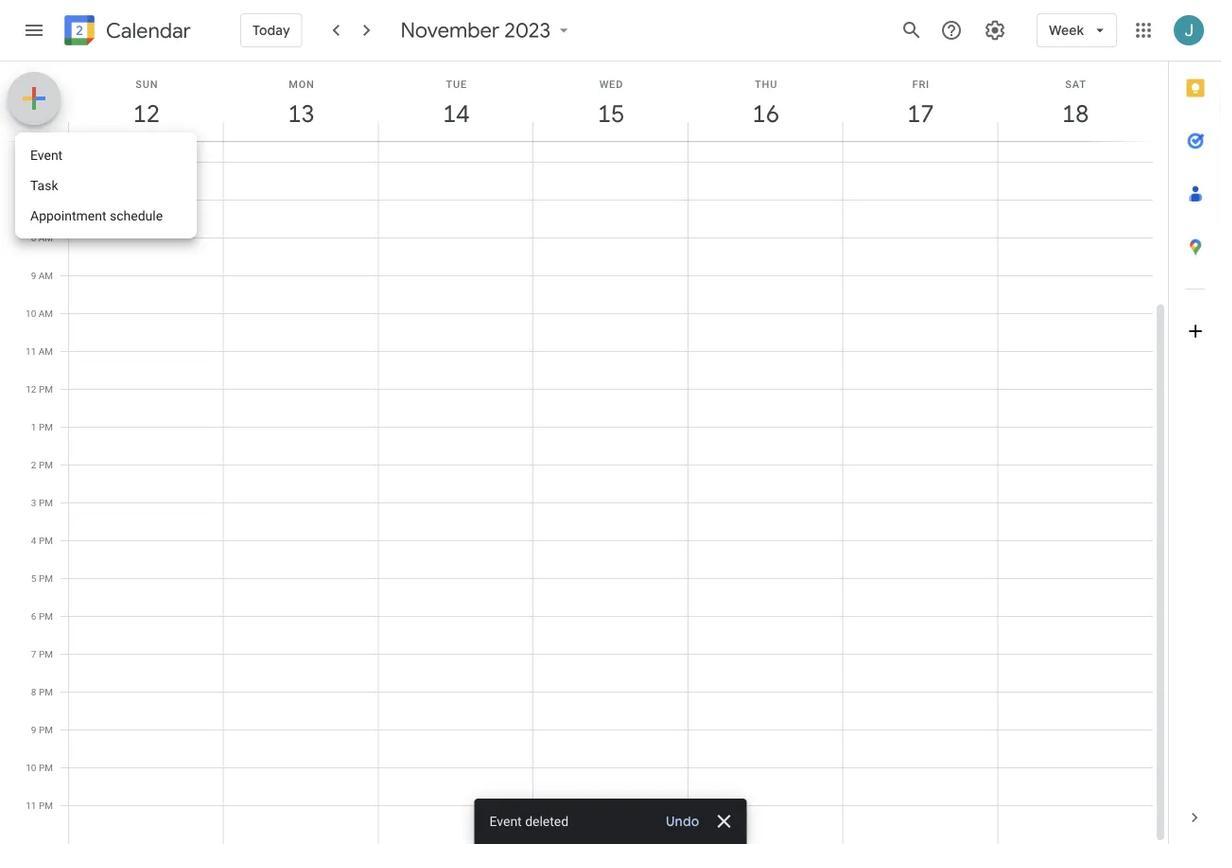 Task type: describe. For each thing, give the bounding box(es) containing it.
grid containing 12
[[0, 62, 1169, 844]]

thu
[[755, 78, 778, 90]]

6 for 6 am
[[31, 156, 36, 167]]

8 pm
[[31, 686, 53, 697]]

pm for 6 pm
[[39, 610, 53, 622]]

undo button
[[658, 812, 707, 831]]

pm for 4 pm
[[39, 535, 53, 546]]

pm for 5 pm
[[39, 572, 53, 584]]

event for event
[[30, 147, 63, 163]]

18 column header
[[998, 62, 1153, 141]]

sun 12
[[132, 78, 159, 129]]

5
[[31, 572, 36, 584]]

11 pm
[[26, 800, 53, 811]]

3 pm
[[31, 497, 53, 508]]

mon 13
[[287, 78, 315, 129]]

am for 9 am
[[39, 270, 53, 281]]

16 column header
[[688, 62, 844, 141]]

9 pm
[[31, 724, 53, 735]]

pm for 2 pm
[[39, 459, 53, 470]]

4
[[31, 535, 36, 546]]

main drawer image
[[23, 19, 45, 42]]

deleted
[[525, 813, 569, 829]]

pm for 11 pm
[[39, 800, 53, 811]]

10 for 10 pm
[[26, 762, 36, 773]]

14
[[442, 98, 469, 129]]

9 for 9 pm
[[31, 724, 36, 735]]

17
[[906, 98, 933, 129]]

11 for 11 pm
[[26, 800, 36, 811]]

tue 14
[[442, 78, 469, 129]]

18
[[1061, 98, 1088, 129]]

sat 18
[[1061, 78, 1088, 129]]

16 link
[[744, 92, 788, 135]]

10 for 10 am
[[26, 308, 36, 319]]

8 for 8 am
[[31, 232, 36, 243]]

sun
[[136, 78, 158, 90]]

12 link
[[125, 92, 168, 135]]

today button
[[240, 8, 303, 53]]

week button
[[1037, 8, 1117, 53]]

pm for 3 pm
[[39, 497, 53, 508]]

11 am
[[26, 345, 53, 357]]

2 pm
[[31, 459, 53, 470]]

1
[[31, 421, 36, 432]]

6 am
[[31, 156, 53, 167]]

6 for 6 pm
[[31, 610, 36, 622]]

november 2023 button
[[393, 17, 581, 44]]

tue
[[446, 78, 467, 90]]

task
[[30, 177, 58, 193]]

fri 17
[[906, 78, 933, 129]]

4 pm
[[31, 535, 53, 546]]

15 column header
[[533, 62, 689, 141]]

calendar heading
[[102, 18, 191, 44]]

am for 8 am
[[39, 232, 53, 243]]

12 inside column header
[[132, 98, 159, 129]]

sat
[[1066, 78, 1087, 90]]

1 pm
[[31, 421, 53, 432]]



Task type: locate. For each thing, give the bounding box(es) containing it.
pm down 10 pm
[[39, 800, 53, 811]]

appointment
[[30, 208, 106, 223]]

1 am from the top
[[39, 156, 53, 167]]

1 horizontal spatial event
[[490, 813, 522, 829]]

10 up 11 pm
[[26, 762, 36, 773]]

am down 8 am
[[39, 270, 53, 281]]

11 for 11 am
[[26, 345, 36, 357]]

8 pm from the top
[[39, 648, 53, 660]]

wed
[[600, 78, 624, 90]]

mon
[[289, 78, 315, 90]]

am for 10 am
[[39, 308, 53, 319]]

8 down 7
[[31, 686, 36, 697]]

5 am from the top
[[39, 345, 53, 357]]

0 vertical spatial 11
[[26, 345, 36, 357]]

3 am from the top
[[39, 270, 53, 281]]

9 up the 10 am
[[31, 270, 36, 281]]

2 10 from the top
[[26, 762, 36, 773]]

16
[[751, 98, 778, 129]]

11 down the 10 am
[[26, 345, 36, 357]]

am down appointment
[[39, 232, 53, 243]]

0 horizontal spatial 12
[[26, 383, 36, 395]]

9 pm from the top
[[39, 686, 53, 697]]

1 vertical spatial 6
[[31, 610, 36, 622]]

1 horizontal spatial 12
[[132, 98, 159, 129]]

gmt-05
[[21, 145, 53, 156]]

am
[[39, 156, 53, 167], [39, 232, 53, 243], [39, 270, 53, 281], [39, 308, 53, 319], [39, 345, 53, 357]]

1 9 from the top
[[31, 270, 36, 281]]

event left deleted
[[490, 813, 522, 829]]

event
[[30, 147, 63, 163], [490, 813, 522, 829]]

pm for 8 pm
[[39, 686, 53, 697]]

15
[[596, 98, 624, 129]]

10 up "11 am"
[[26, 308, 36, 319]]

1 vertical spatial 12
[[26, 383, 36, 395]]

2 11 from the top
[[26, 800, 36, 811]]

am up 12 pm
[[39, 345, 53, 357]]

2 am from the top
[[39, 232, 53, 243]]

pm for 12 pm
[[39, 383, 53, 395]]

6
[[31, 156, 36, 167], [31, 610, 36, 622]]

0 vertical spatial 6
[[31, 156, 36, 167]]

12 up 1
[[26, 383, 36, 395]]

pm right 7
[[39, 648, 53, 660]]

undo
[[666, 813, 700, 830]]

2 6 from the top
[[31, 610, 36, 622]]

pm right 3
[[39, 497, 53, 508]]

11 pm from the top
[[39, 762, 53, 773]]

10 pm from the top
[[39, 724, 53, 735]]

event deleted
[[490, 813, 569, 829]]

am for 11 am
[[39, 345, 53, 357]]

11 down 10 pm
[[26, 800, 36, 811]]

2023
[[505, 17, 551, 44]]

schedule
[[110, 208, 163, 223]]

12
[[132, 98, 159, 129], [26, 383, 36, 395]]

5 pm
[[31, 572, 53, 584]]

am down 9 am
[[39, 308, 53, 319]]

05
[[42, 145, 53, 156]]

pm for 1 pm
[[39, 421, 53, 432]]

14 link
[[435, 92, 478, 135]]

pm right '5'
[[39, 572, 53, 584]]

6 pm from the top
[[39, 572, 53, 584]]

1 vertical spatial 9
[[31, 724, 36, 735]]

tab list
[[1170, 62, 1222, 791]]

pm right 1
[[39, 421, 53, 432]]

settings menu image
[[984, 19, 1007, 42]]

8 up 9 am
[[31, 232, 36, 243]]

4 am from the top
[[39, 308, 53, 319]]

3 pm from the top
[[39, 459, 53, 470]]

am up the task
[[39, 156, 53, 167]]

7
[[31, 648, 36, 660]]

today
[[253, 22, 290, 39]]

4 pm from the top
[[39, 497, 53, 508]]

8 for 8 pm
[[31, 686, 36, 697]]

12 down sun
[[132, 98, 159, 129]]

1 pm from the top
[[39, 383, 53, 395]]

10 pm
[[26, 762, 53, 773]]

event for event deleted
[[490, 813, 522, 829]]

pm down the 9 pm
[[39, 762, 53, 773]]

appointment schedule
[[30, 208, 163, 223]]

9 up 10 pm
[[31, 724, 36, 735]]

0 vertical spatial 12
[[132, 98, 159, 129]]

calendar
[[106, 18, 191, 44]]

9 for 9 am
[[31, 270, 36, 281]]

november 2023
[[401, 17, 551, 44]]

12 pm
[[26, 383, 53, 395]]

6 pm
[[31, 610, 53, 622]]

1 vertical spatial 8
[[31, 686, 36, 697]]

pm for 10 pm
[[39, 762, 53, 773]]

november
[[401, 17, 500, 44]]

pm down '7 pm'
[[39, 686, 53, 697]]

pm up 1 pm
[[39, 383, 53, 395]]

1 vertical spatial 11
[[26, 800, 36, 811]]

13
[[287, 98, 314, 129]]

0 vertical spatial 9
[[31, 270, 36, 281]]

11
[[26, 345, 36, 357], [26, 800, 36, 811]]

fri
[[913, 78, 930, 90]]

13 link
[[280, 92, 323, 135]]

gmt-
[[21, 145, 42, 156]]

13 column header
[[223, 62, 379, 141]]

grid
[[0, 62, 1169, 844]]

7 pm from the top
[[39, 610, 53, 622]]

6 left 05
[[31, 156, 36, 167]]

wed 15
[[596, 78, 624, 129]]

10 am
[[26, 308, 53, 319]]

8
[[31, 232, 36, 243], [31, 686, 36, 697]]

2 8 from the top
[[31, 686, 36, 697]]

9
[[31, 270, 36, 281], [31, 724, 36, 735]]

12 pm from the top
[[39, 800, 53, 811]]

14 column header
[[378, 62, 534, 141]]

17 link
[[899, 92, 943, 135]]

1 8 from the top
[[31, 232, 36, 243]]

1 vertical spatial 10
[[26, 762, 36, 773]]

0 horizontal spatial event
[[30, 147, 63, 163]]

pm down 5 pm at the left bottom of the page
[[39, 610, 53, 622]]

8 am
[[31, 232, 53, 243]]

10
[[26, 308, 36, 319], [26, 762, 36, 773]]

pm right the 4
[[39, 535, 53, 546]]

6 down '5'
[[31, 610, 36, 622]]

5 pm from the top
[[39, 535, 53, 546]]

18 link
[[1054, 92, 1098, 135]]

am for 6 am
[[39, 156, 53, 167]]

2
[[31, 459, 36, 470]]

3
[[31, 497, 36, 508]]

pm
[[39, 383, 53, 395], [39, 421, 53, 432], [39, 459, 53, 470], [39, 497, 53, 508], [39, 535, 53, 546], [39, 572, 53, 584], [39, 610, 53, 622], [39, 648, 53, 660], [39, 686, 53, 697], [39, 724, 53, 735], [39, 762, 53, 773], [39, 800, 53, 811]]

1 vertical spatial event
[[490, 813, 522, 829]]

week
[[1049, 22, 1084, 39]]

2 pm from the top
[[39, 421, 53, 432]]

2 9 from the top
[[31, 724, 36, 735]]

pm for 9 pm
[[39, 724, 53, 735]]

1 11 from the top
[[26, 345, 36, 357]]

1 10 from the top
[[26, 308, 36, 319]]

0 vertical spatial event
[[30, 147, 63, 163]]

9 am
[[31, 270, 53, 281]]

0 vertical spatial 8
[[31, 232, 36, 243]]

0 vertical spatial 10
[[26, 308, 36, 319]]

pm for 7 pm
[[39, 648, 53, 660]]

pm right 2
[[39, 459, 53, 470]]

event up the task
[[30, 147, 63, 163]]

17 column header
[[843, 62, 999, 141]]

12 column header
[[68, 62, 224, 141]]

1 6 from the top
[[31, 156, 36, 167]]

15 link
[[589, 92, 633, 135]]

7 pm
[[31, 648, 53, 660]]

thu 16
[[751, 78, 778, 129]]

calendar element
[[61, 11, 191, 53]]

pm down 8 pm
[[39, 724, 53, 735]]



Task type: vqa. For each thing, say whether or not it's contained in the screenshot.
rightmost "4 PM"
no



